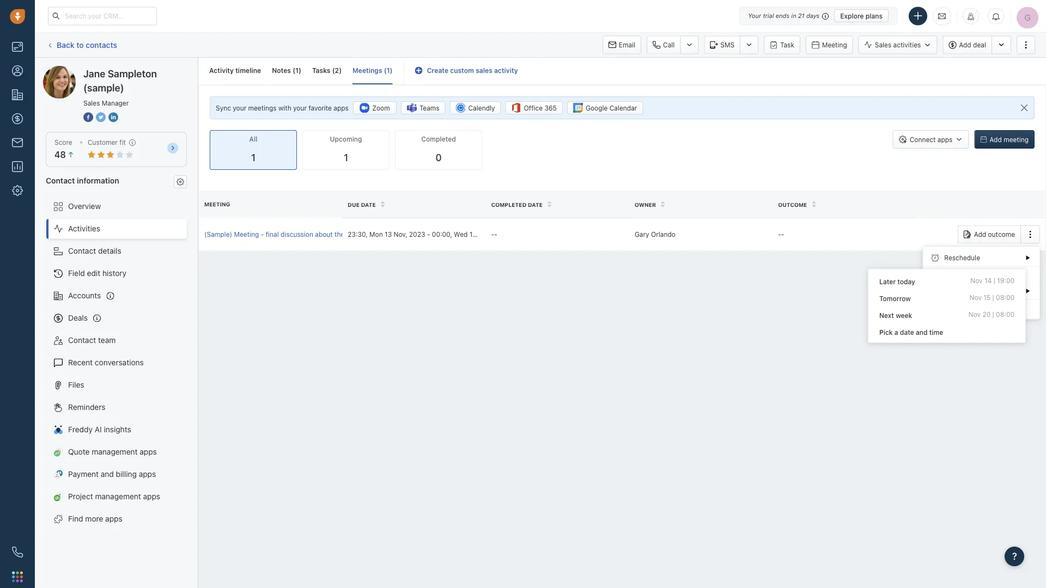 Task type: locate. For each thing, give the bounding box(es) containing it.
( for notes
[[293, 67, 296, 74]]

2 ( from the left
[[332, 67, 335, 74]]

1 vertical spatial add
[[990, 136, 1003, 143]]

meeting up (sample)
[[204, 201, 230, 208]]

(sample) up sales manager
[[83, 82, 124, 94]]

project
[[68, 493, 93, 502]]

nov, right 13
[[394, 231, 408, 238]]

3 ) from the left
[[390, 67, 393, 74]]

meeting down explore
[[823, 41, 848, 49]]

) right the notes
[[299, 67, 302, 74]]

1 vertical spatial |
[[993, 294, 995, 302]]

(sample) up manager at the left top
[[123, 66, 154, 75]]

0
[[436, 152, 442, 164]]

1 vertical spatial sales
[[83, 99, 100, 107]]

apps
[[334, 104, 349, 112], [938, 136, 953, 143], [140, 448, 157, 457], [139, 470, 156, 479], [143, 493, 160, 502], [105, 515, 123, 524]]

0 vertical spatial deal
[[974, 41, 987, 49]]

jane down contacts
[[83, 68, 105, 79]]

contact for contact team
[[68, 336, 96, 345]]

0 vertical spatial 08:00
[[997, 294, 1015, 302]]

0 vertical spatial nov
[[971, 277, 983, 285]]

(sample) meeting - final discussion about the deal link
[[204, 230, 360, 239]]

and left time on the right bottom of page
[[917, 329, 928, 337]]

meeting inside button
[[823, 41, 848, 49]]

jane down to
[[65, 66, 82, 75]]

activities
[[68, 224, 100, 233]]

your
[[749, 12, 762, 19]]

1 horizontal spatial add
[[975, 231, 987, 239]]

add
[[960, 41, 972, 49], [990, 136, 1003, 143], [975, 231, 987, 239]]

back to contacts link
[[46, 36, 118, 54]]

add for add meeting
[[990, 136, 1003, 143]]

management down payment and billing apps
[[95, 493, 141, 502]]

0 vertical spatial completed
[[422, 136, 456, 143]]

1 horizontal spatial and
[[917, 329, 928, 337]]

freshworks switcher image
[[12, 572, 23, 583]]

contact information
[[46, 176, 119, 185]]

2 -- from the left
[[779, 231, 785, 238]]

linkedin circled image
[[109, 111, 118, 123]]

details
[[98, 247, 121, 256]]

08:00 down 19:00
[[997, 294, 1015, 302]]

add deal
[[960, 41, 987, 49]]

reschedule button
[[924, 250, 1040, 266]]

2023 left 00:00,
[[409, 231, 426, 238]]

facebook circled image
[[83, 111, 93, 123]]

0 vertical spatial |
[[994, 277, 996, 285]]

| for 14
[[994, 277, 996, 285]]

task button
[[765, 36, 801, 54]]

management up payment and billing apps
[[92, 448, 138, 457]]

explore plans
[[841, 12, 883, 20]]

1 horizontal spatial (
[[332, 67, 335, 74]]

| down the nov 14 | 19:00
[[993, 294, 995, 302]]

0 vertical spatial contact
[[46, 176, 75, 185]]

meetings
[[353, 67, 383, 74]]

| for 20
[[993, 311, 995, 319]]

0 horizontal spatial completed
[[422, 136, 456, 143]]

2 nov, from the left
[[479, 231, 492, 238]]

jane sampleton (sample) down contacts
[[65, 66, 154, 75]]

completed for completed date
[[492, 202, 527, 208]]

discussion
[[281, 231, 313, 238]]

contact down activities
[[68, 247, 96, 256]]

-- right wed
[[492, 231, 498, 238]]

management for quote
[[92, 448, 138, 457]]

1 vertical spatial contact
[[68, 247, 96, 256]]

meetings
[[248, 104, 277, 112]]

date for completed date
[[528, 202, 543, 208]]

1 horizontal spatial nov,
[[479, 231, 492, 238]]

contact details
[[68, 247, 121, 256]]

2 vertical spatial |
[[993, 311, 995, 319]]

team
[[98, 336, 116, 345]]

| right 14
[[994, 277, 996, 285]]

( right the notes
[[293, 67, 296, 74]]

2023
[[409, 231, 426, 238], [494, 231, 510, 238]]

nov 15 | 08:00
[[970, 294, 1015, 302]]

the
[[335, 231, 345, 238]]

--
[[492, 231, 498, 238], [779, 231, 785, 238]]

1 vertical spatial nov
[[970, 294, 983, 302]]

nov,
[[394, 231, 408, 238], [479, 231, 492, 238]]

0 horizontal spatial sales
[[83, 99, 100, 107]]

( right tasks
[[332, 67, 335, 74]]

jane sampleton (sample) up manager at the left top
[[83, 68, 157, 94]]

0 vertical spatial 15
[[470, 231, 477, 238]]

1 vertical spatial completed
[[492, 202, 527, 208]]

2 2023 from the left
[[494, 231, 510, 238]]

2 vertical spatial contact
[[68, 336, 96, 345]]

activity
[[209, 67, 234, 74]]

sms button
[[705, 36, 741, 54]]

| right 20
[[993, 311, 995, 319]]

connect
[[910, 136, 936, 143]]

0 vertical spatial sales
[[876, 41, 892, 49]]

activity timeline
[[209, 67, 261, 74]]

1 horizontal spatial )
[[339, 67, 342, 74]]

field
[[68, 269, 85, 278]]

15 right wed
[[470, 231, 477, 238]]

sms
[[721, 41, 735, 49]]

2023 down "completed date"
[[494, 231, 510, 238]]

1 08:00 from the top
[[997, 294, 1015, 302]]

completed for completed
[[422, 136, 456, 143]]

0 vertical spatial meeting
[[823, 41, 848, 49]]

sales up facebook circled icon
[[83, 99, 100, 107]]

) for notes ( 1 )
[[299, 67, 302, 74]]

reschedule
[[945, 254, 981, 262]]

1
[[296, 67, 299, 74], [387, 67, 390, 74], [251, 152, 256, 164], [344, 152, 348, 164]]

0 vertical spatial and
[[917, 329, 928, 337]]

2 horizontal spatial add
[[990, 136, 1003, 143]]

tomorrow
[[880, 295, 912, 303]]

1 ( from the left
[[293, 67, 296, 74]]

nov for nov 15 | 08:00
[[970, 294, 983, 302]]

)
[[299, 67, 302, 74], [339, 67, 342, 74], [390, 67, 393, 74]]

sales
[[476, 67, 493, 74]]

1 vertical spatial 08:00
[[997, 311, 1015, 319]]

0 vertical spatial add
[[960, 41, 972, 49]]

office 365
[[524, 104, 557, 112]]

3 ( from the left
[[384, 67, 387, 74]]

2 horizontal spatial meeting
[[823, 41, 848, 49]]

nov, right wed
[[479, 231, 492, 238]]

freddy ai insights
[[68, 426, 131, 435]]

nov up "nov 20 | 08:00"
[[970, 294, 983, 302]]

0 horizontal spatial --
[[492, 231, 498, 238]]

find
[[68, 515, 83, 524]]

sales left activities
[[876, 41, 892, 49]]

( right the meetings at the top left
[[384, 67, 387, 74]]

task
[[781, 41, 795, 49]]

2 horizontal spatial (
[[384, 67, 387, 74]]

1 horizontal spatial --
[[779, 231, 785, 238]]

1 down upcoming
[[344, 152, 348, 164]]

nov left 20
[[969, 311, 982, 319]]

-
[[261, 231, 264, 238], [427, 231, 430, 238], [492, 231, 495, 238], [495, 231, 498, 238], [779, 231, 782, 238], [782, 231, 785, 238]]

15
[[470, 231, 477, 238], [984, 294, 991, 302]]

google
[[586, 104, 608, 112]]

due date
[[348, 202, 376, 208]]

21
[[799, 12, 805, 19]]

overview
[[68, 202, 101, 211]]

week
[[897, 312, 913, 320]]

contact down 48
[[46, 176, 75, 185]]

contact for contact information
[[46, 176, 75, 185]]

08:00
[[997, 294, 1015, 302], [997, 311, 1015, 319]]

nov 14 | 19:00
[[971, 277, 1015, 285]]

management
[[92, 448, 138, 457], [95, 493, 141, 502]]

1 horizontal spatial deal
[[974, 41, 987, 49]]

outcome
[[779, 202, 808, 208]]

) right tasks
[[339, 67, 342, 74]]

1 horizontal spatial date
[[528, 202, 543, 208]]

1 horizontal spatial your
[[293, 104, 307, 112]]

-- down the outcome
[[779, 231, 785, 238]]

0 horizontal spatial nov,
[[394, 231, 408, 238]]

15 up 20
[[984, 294, 991, 302]]

apps right connect
[[938, 136, 953, 143]]

2 horizontal spatial )
[[390, 67, 393, 74]]

4 - from the left
[[495, 231, 498, 238]]

contact up recent
[[68, 336, 96, 345]]

explore
[[841, 12, 865, 20]]

0 horizontal spatial 2023
[[409, 231, 426, 238]]

sales for sales activities
[[876, 41, 892, 49]]

1 horizontal spatial 2023
[[494, 231, 510, 238]]

your
[[233, 104, 247, 112], [293, 104, 307, 112]]

2 vertical spatial add
[[975, 231, 987, 239]]

deals
[[68, 314, 88, 323]]

1 horizontal spatial completed
[[492, 202, 527, 208]]

2 08:00 from the top
[[997, 311, 1015, 319]]

contact for contact details
[[68, 247, 96, 256]]

billing
[[116, 470, 137, 479]]

a
[[895, 329, 899, 337]]

) for meetings ( 1 )
[[390, 67, 393, 74]]

explore plans link
[[835, 9, 889, 22]]

nov
[[971, 277, 983, 285], [970, 294, 983, 302], [969, 311, 982, 319]]

| for 15
[[993, 294, 995, 302]]

date for due date
[[361, 202, 376, 208]]

1 vertical spatial meeting
[[204, 201, 230, 208]]

meeting left final
[[234, 231, 259, 238]]

0 horizontal spatial deal
[[347, 231, 360, 238]]

zoom
[[373, 104, 390, 112]]

add outcome
[[975, 231, 1016, 239]]

0 horizontal spatial date
[[361, 202, 376, 208]]

2 ) from the left
[[339, 67, 342, 74]]

2 vertical spatial meeting
[[234, 231, 259, 238]]

quote
[[68, 448, 90, 457]]

sampleton up manager at the left top
[[108, 68, 157, 79]]

connect apps button
[[894, 130, 970, 149], [894, 130, 970, 149]]

|
[[994, 277, 996, 285], [993, 294, 995, 302], [993, 311, 995, 319]]

recent
[[68, 359, 93, 368]]

upcoming
[[330, 136, 362, 143]]

accounts
[[68, 291, 101, 300]]

0 horizontal spatial (
[[293, 67, 296, 74]]

1 horizontal spatial 15
[[984, 294, 991, 302]]

0 horizontal spatial add
[[960, 41, 972, 49]]

1 vertical spatial management
[[95, 493, 141, 502]]

1 -- from the left
[[492, 231, 498, 238]]

08:00 for nov 15 | 08:00
[[997, 294, 1015, 302]]

google calendar button
[[568, 101, 644, 115]]

fit
[[120, 139, 126, 146]]

1 ) from the left
[[299, 67, 302, 74]]

in
[[792, 12, 797, 19]]

create custom sales activity
[[427, 67, 518, 74]]

your right with
[[293, 104, 307, 112]]

0 horizontal spatial )
[[299, 67, 302, 74]]

0 horizontal spatial 15
[[470, 231, 477, 238]]

2 vertical spatial nov
[[969, 311, 982, 319]]

0 vertical spatial management
[[92, 448, 138, 457]]

gary orlando
[[635, 231, 676, 238]]

0 horizontal spatial and
[[101, 470, 114, 479]]

08:00 right 20
[[997, 311, 1015, 319]]

meeting
[[823, 41, 848, 49], [204, 201, 230, 208], [234, 231, 259, 238]]

email
[[619, 41, 636, 49]]

( for tasks
[[332, 67, 335, 74]]

nov left 14
[[971, 277, 983, 285]]

0 horizontal spatial your
[[233, 104, 247, 112]]

your right sync
[[233, 104, 247, 112]]

) right the meetings at the top left
[[390, 67, 393, 74]]

1 horizontal spatial sales
[[876, 41, 892, 49]]

and left billing
[[101, 470, 114, 479]]



Task type: describe. For each thing, give the bounding box(es) containing it.
today
[[898, 278, 916, 286]]

23:30, mon 13 nov, 2023 - 00:00, wed 15 nov, 2023
[[348, 231, 510, 238]]

Search your CRM... text field
[[48, 7, 157, 25]]

google calendar
[[586, 104, 638, 112]]

nov for nov 20 | 08:00
[[969, 311, 982, 319]]

1 right the meetings at the top left
[[387, 67, 390, 74]]

2 your from the left
[[293, 104, 307, 112]]

5 - from the left
[[779, 231, 782, 238]]

(sample) meeting - final discussion about the deal
[[204, 231, 360, 238]]

management for project
[[95, 493, 141, 502]]

favorite
[[309, 104, 332, 112]]

ai
[[95, 426, 102, 435]]

sales manager
[[83, 99, 129, 107]]

0 horizontal spatial meeting
[[204, 201, 230, 208]]

orlando
[[652, 231, 676, 238]]

email image
[[939, 12, 947, 21]]

activity
[[495, 67, 518, 74]]

19:00
[[998, 277, 1015, 285]]

20
[[983, 311, 991, 319]]

score
[[55, 139, 72, 146]]

project management apps
[[68, 493, 160, 502]]

nov 20 | 08:00
[[969, 311, 1015, 319]]

create custom sales activity link
[[415, 67, 518, 74]]

freddy
[[68, 426, 93, 435]]

1 - from the left
[[261, 231, 264, 238]]

phone element
[[7, 542, 28, 564]]

all
[[250, 136, 258, 143]]

customer fit
[[88, 139, 126, 146]]

back
[[57, 40, 74, 49]]

information
[[77, 176, 119, 185]]

1 horizontal spatial jane
[[83, 68, 105, 79]]

( for meetings
[[384, 67, 387, 74]]

next
[[880, 312, 895, 320]]

apps right more
[[105, 515, 123, 524]]

mng settings image
[[177, 178, 184, 186]]

1 vertical spatial 15
[[984, 294, 991, 302]]

call link
[[647, 36, 681, 54]]

teams button
[[401, 101, 446, 115]]

1 2023 from the left
[[409, 231, 426, 238]]

deal inside button
[[974, 41, 987, 49]]

6 - from the left
[[782, 231, 785, 238]]

with
[[279, 104, 292, 112]]

time
[[930, 329, 944, 337]]

notes
[[272, 67, 291, 74]]

your trial ends in 21 days
[[749, 12, 820, 19]]

13
[[385, 231, 392, 238]]

add deal button
[[943, 36, 992, 54]]

history
[[102, 269, 127, 278]]

edit
[[87, 269, 100, 278]]

48
[[55, 150, 66, 160]]

calendly
[[469, 104, 495, 112]]

days
[[807, 12, 820, 19]]

trial
[[764, 12, 775, 19]]

1 horizontal spatial meeting
[[234, 231, 259, 238]]

phone image
[[12, 547, 23, 558]]

twitter circled image
[[96, 111, 106, 123]]

0 vertical spatial (sample)
[[123, 66, 154, 75]]

email button
[[603, 36, 642, 54]]

teams
[[420, 104, 440, 112]]

create
[[427, 67, 449, 74]]

call
[[664, 41, 675, 49]]

due
[[348, 202, 360, 208]]

00:00,
[[432, 231, 452, 238]]

apps down payment and billing apps
[[143, 493, 160, 502]]

(sample)
[[204, 231, 232, 238]]

0 horizontal spatial jane
[[65, 66, 82, 75]]

recent conversations
[[68, 359, 144, 368]]

find more apps
[[68, 515, 123, 524]]

office 365 button
[[506, 101, 563, 115]]

connect apps
[[910, 136, 953, 143]]

08:00 for nov 20 | 08:00
[[997, 311, 1015, 319]]

apps right billing
[[139, 470, 156, 479]]

1 your from the left
[[233, 104, 247, 112]]

meeting
[[1005, 136, 1029, 143]]

sync
[[216, 104, 231, 112]]

sampleton down contacts
[[84, 66, 121, 75]]

sales for sales manager
[[83, 99, 100, 107]]

1 vertical spatial (sample)
[[83, 82, 124, 94]]

sales activities
[[876, 41, 922, 49]]

2 horizontal spatial date
[[901, 329, 915, 337]]

1 vertical spatial and
[[101, 470, 114, 479]]

field edit history
[[68, 269, 127, 278]]

zoom button
[[353, 101, 397, 115]]

gary
[[635, 231, 650, 238]]

3 - from the left
[[492, 231, 495, 238]]

1 vertical spatial deal
[[347, 231, 360, 238]]

add for add deal
[[960, 41, 972, 49]]

1 down all
[[251, 152, 256, 164]]

) for tasks ( 2 )
[[339, 67, 342, 74]]

call button
[[647, 36, 681, 54]]

conversations
[[95, 359, 144, 368]]

tasks
[[312, 67, 331, 74]]

insights
[[104, 426, 131, 435]]

customer
[[88, 139, 118, 146]]

add meeting button
[[975, 130, 1035, 149]]

23:30,
[[348, 231, 368, 238]]

later
[[880, 278, 896, 286]]

1 right the notes
[[296, 67, 299, 74]]

pick a date and time
[[880, 329, 944, 337]]

manager
[[102, 99, 129, 107]]

2 - from the left
[[427, 231, 430, 238]]

final
[[266, 231, 279, 238]]

plans
[[866, 12, 883, 20]]

apps up payment and billing apps
[[140, 448, 157, 457]]

mon
[[370, 231, 383, 238]]

add for add outcome
[[975, 231, 987, 239]]

payment
[[68, 470, 99, 479]]

next week
[[880, 312, 913, 320]]

48 button
[[55, 150, 75, 160]]

nov for nov 14 | 19:00
[[971, 277, 983, 285]]

14
[[985, 277, 993, 285]]

apps right 'favorite'
[[334, 104, 349, 112]]

1 nov, from the left
[[394, 231, 408, 238]]

completed date
[[492, 202, 543, 208]]

outcome
[[989, 231, 1016, 239]]

contact team
[[68, 336, 116, 345]]

timeline
[[236, 67, 261, 74]]

tasks ( 2 )
[[312, 67, 342, 74]]

more
[[85, 515, 103, 524]]



Task type: vqa. For each thing, say whether or not it's contained in the screenshot.


